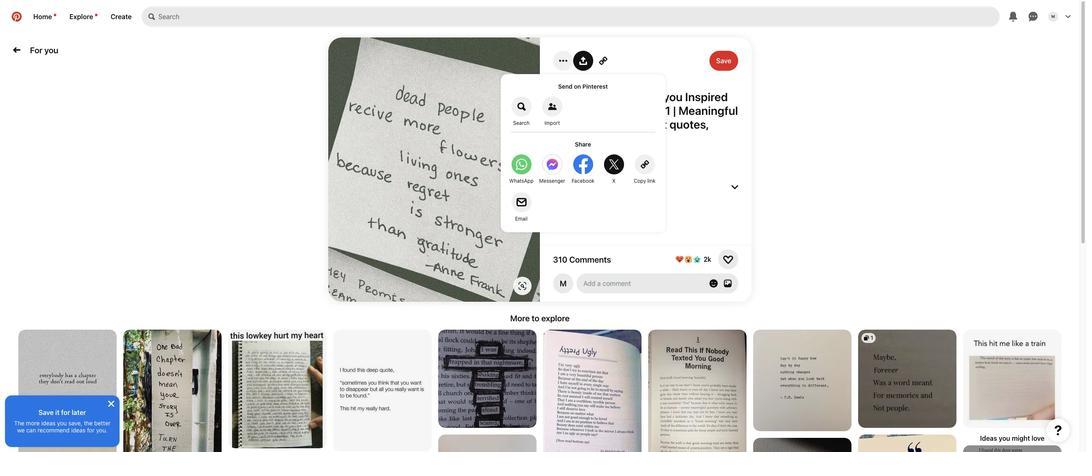 Task type: vqa. For each thing, say whether or not it's contained in the screenshot.
the X
yes



Task type: describe. For each thing, give the bounding box(es) containing it.
1 vertical spatial for
[[87, 427, 95, 434]]

send on pinterest
[[559, 83, 609, 90]]

0 horizontal spatial 2021
[[578, 152, 593, 159]]

pretty
[[554, 131, 586, 145]]

share on email image
[[512, 193, 532, 213]]

expand icon image
[[732, 184, 739, 191]]

0 horizontal spatial this contains an image of: image
[[228, 330, 327, 450]]

best quotes to keep you inspired and motivated in 2021 | meaningful quotes, deep thought quotes, pretty quotes link
[[554, 90, 739, 145]]

home
[[33, 13, 52, 20]]

ideas you might love list
[[0, 330, 1081, 453]]

2 horizontal spatial this contains an image of: image
[[859, 435, 957, 453]]

this contains an image of: no one is ugly. "beauty lies in the eyes of the beholder." image
[[544, 330, 642, 453]]

whatsapp
[[510, 178, 534, 184]]

the
[[84, 420, 93, 427]]

this contains an image of: quotes 'nd notes image
[[649, 330, 747, 453]]

and
[[554, 104, 574, 118]]

this contains an image of: get the we heart it app! image
[[964, 330, 1062, 429]]

share
[[576, 141, 592, 148]]

love
[[1033, 435, 1045, 443]]

create link
[[104, 7, 138, 27]]

this contains an image of: mother expresses frustration about husband's emotional infidelity to her 22-year-old daughter, placing her in awkward and difficult situation image
[[123, 330, 222, 453]]

explore
[[542, 314, 570, 324]]

meaningful
[[679, 104, 739, 118]]

x
[[613, 178, 616, 184]]

can
[[26, 427, 36, 434]]

explore
[[70, 13, 93, 20]]

search icon image
[[148, 13, 155, 20]]

you inside best quotes to keep you inspired and motivated in 2021 | meaningful quotes, deep thought quotes, pretty quotes
[[664, 90, 683, 104]]

for
[[30, 45, 43, 55]]

best
[[554, 90, 578, 104]]

more to explore
[[511, 314, 570, 324]]

this contains an image of: self-aspiration image
[[439, 435, 537, 453]]

1 vertical spatial comments
[[570, 255, 612, 265]]

pinterest
[[583, 83, 609, 90]]

save it for later the more ideas you save, the better we can recommend ideas for you.
[[14, 409, 111, 434]]

beautiful life quotes image
[[754, 439, 852, 453]]

comments button
[[554, 183, 739, 192]]

0 horizontal spatial ideas
[[41, 420, 56, 427]]

1 horizontal spatial ideas
[[71, 427, 86, 434]]

more
[[26, 420, 40, 427]]

to inside best quotes to keep you inspired and motivated in 2021 | meaningful quotes, deep thought quotes, pretty quotes
[[621, 90, 632, 104]]

1 horizontal spatial this contains an image of: image
[[439, 330, 537, 429]]

310 comments
[[554, 255, 612, 265]]

this contains an image of: 🙂 image
[[859, 330, 957, 429]]

might
[[1013, 435, 1031, 443]]

it
[[55, 409, 60, 417]]

deep
[[595, 118, 623, 131]]

messenger
[[540, 178, 566, 184]]

in
[[632, 104, 642, 118]]

you inside list
[[1000, 435, 1011, 443]]

notifications image for home
[[54, 14, 56, 16]]

notifications image for explore
[[95, 14, 97, 16]]

310
[[554, 255, 568, 265]]

this contains an image of: william shakespeare quote hand typed on an antique typewriter image
[[18, 435, 117, 453]]

share on messenger image
[[543, 155, 563, 175]]

best quotes to keep you inspired and motivated in 2021 | meaningful quotes, deep thought quotes, pretty quotes
[[554, 90, 739, 145]]

dec
[[554, 152, 566, 159]]

email
[[516, 216, 528, 222]]

quotes
[[580, 90, 619, 104]]



Task type: locate. For each thing, give the bounding box(es) containing it.
copy link
[[635, 178, 656, 184]]

2021 left |
[[644, 104, 671, 118]]

0 horizontal spatial to
[[532, 314, 540, 324]]

2021 inside best quotes to keep you inspired and motivated in 2021 | meaningful quotes, deep thought quotes, pretty quotes
[[644, 104, 671, 118]]

to
[[621, 90, 632, 104], [532, 314, 540, 324]]

you inside the save it for later the more ideas you save, the better we can recommend ideas for you.
[[57, 420, 67, 427]]

0 vertical spatial save
[[717, 57, 732, 65]]

1 vertical spatial 2021
[[578, 152, 593, 159]]

0 vertical spatial 2021
[[644, 104, 671, 118]]

create
[[111, 13, 132, 20]]

dec 14, 2021 -
[[554, 152, 598, 159]]

0 horizontal spatial quotes,
[[554, 118, 593, 131]]

0 horizontal spatial for
[[61, 409, 70, 417]]

2021
[[644, 104, 671, 118], [578, 152, 593, 159]]

you down the it
[[57, 420, 67, 427]]

the
[[14, 420, 24, 427]]

1 vertical spatial save
[[39, 409, 54, 417]]

1 vertical spatial to
[[532, 314, 540, 324]]

1 horizontal spatial 2021
[[644, 104, 671, 118]]

for right the it
[[61, 409, 70, 417]]

save for save it for later the more ideas you save, the better we can recommend ideas for you.
[[39, 409, 54, 417]]

2k
[[704, 256, 712, 264]]

select a photo image
[[724, 280, 733, 288]]

notifications image right home
[[54, 14, 56, 16]]

you inside button
[[44, 45, 58, 55]]

1 horizontal spatial for
[[87, 427, 95, 434]]

1 horizontal spatial to
[[621, 90, 632, 104]]

ideas
[[41, 420, 56, 427], [71, 427, 86, 434]]

inspired
[[686, 90, 728, 104]]

ideas
[[981, 435, 998, 443]]

1 horizontal spatial quotes,
[[670, 118, 709, 131]]

for you button
[[27, 42, 62, 58]]

better
[[94, 420, 111, 427]]

this contains an image of: register - login image
[[18, 330, 117, 429]]

share on twitter image
[[605, 155, 625, 175]]

more
[[511, 314, 530, 324]]

quotes
[[588, 131, 625, 145]]

Search text field
[[159, 7, 1001, 27]]

save up inspired
[[717, 57, 732, 65]]

you right "for"
[[44, 45, 58, 55]]

0 vertical spatial for
[[61, 409, 70, 417]]

1 notifications image from the left
[[54, 14, 56, 16]]

2021 left -
[[578, 152, 593, 159]]

you right ideas on the right of page
[[1000, 435, 1011, 443]]

save left the it
[[39, 409, 54, 417]]

quotes, down inspired
[[670, 118, 709, 131]]

share on facebook image
[[574, 155, 594, 175]]

on
[[575, 83, 582, 90]]

comments
[[554, 183, 596, 192], [570, 255, 612, 265]]

0 vertical spatial comments
[[554, 183, 596, 192]]

notifications image
[[54, 14, 56, 16], [95, 14, 97, 16]]

mariaaawilliams image
[[554, 274, 574, 294]]

for
[[61, 409, 70, 417], [87, 427, 95, 434]]

2 notifications image from the left
[[95, 14, 97, 16]]

save button
[[710, 51, 739, 71], [710, 51, 739, 71]]

0 horizontal spatial notifications image
[[54, 14, 56, 16]]

search
[[514, 120, 530, 126]]

explore link
[[63, 7, 104, 27]]

to left in at the top
[[621, 90, 632, 104]]

for left the you. at the left
[[87, 427, 95, 434]]

notifications image inside the home link
[[54, 14, 56, 16]]

notifications image inside "explore" "link"
[[95, 14, 97, 16]]

14,
[[567, 152, 576, 159]]

later
[[72, 409, 86, 417]]

comments down share on facebook image
[[554, 183, 596, 192]]

send
[[559, 83, 573, 90]]

save for save
[[717, 57, 732, 65]]

maria williams image
[[1049, 12, 1059, 22]]

import
[[545, 120, 561, 126]]

quotes, up share
[[554, 118, 593, 131]]

this contains an image of: image
[[228, 330, 327, 450], [439, 330, 537, 429], [859, 435, 957, 453]]

1 quotes, from the left
[[554, 118, 593, 131]]

for you
[[30, 45, 58, 55]]

comments right 310
[[570, 255, 612, 265]]

home link
[[27, 7, 63, 27]]

1 horizontal spatial notifications image
[[95, 14, 97, 16]]

ideas down the it
[[41, 420, 56, 427]]

this contains an image of: moveme quotes image
[[334, 330, 432, 452]]

0 vertical spatial to
[[621, 90, 632, 104]]

you right keep
[[664, 90, 683, 104]]

1 horizontal spatial save
[[717, 57, 732, 65]]

pinterest.ca link
[[554, 76, 589, 83]]

recommend
[[38, 427, 70, 434]]

2 quotes, from the left
[[670, 118, 709, 131]]

0 horizontal spatial save
[[39, 409, 54, 417]]

|
[[674, 104, 677, 118]]

you
[[44, 45, 58, 55], [664, 90, 683, 104], [57, 420, 67, 427], [1000, 435, 1011, 443]]

we
[[17, 427, 25, 434]]

Add a comment field
[[585, 280, 701, 288]]

link
[[648, 178, 656, 184]]

may 11, 2019 - isnt it funny how day by day nothing changes but when you look back everything is different. c.s. lewis great words about the nature of growing older and wiser by c.s. lewis. this quote is hand-typed on a beautifully restored remington typewriter. each one is completely original, with image
[[754, 330, 852, 432]]

thought
[[626, 118, 668, 131]]

ideas you might love
[[981, 435, 1045, 443]]

notifications image right explore
[[95, 14, 97, 16]]

save,
[[68, 420, 82, 427]]

quotes,
[[554, 118, 593, 131], [670, 118, 709, 131]]

copy
[[635, 178, 647, 184]]

reaction image
[[724, 255, 734, 265]]

keep
[[634, 90, 661, 104]]

facebook
[[572, 178, 595, 184]]

ideas up this contains an image of: william shakespeare quote hand typed on an antique typewriter
[[71, 427, 86, 434]]

pinterest.ca
[[554, 76, 589, 83]]

you.
[[96, 427, 108, 434]]

motivated
[[576, 104, 630, 118]]

to right more
[[532, 314, 540, 324]]

save
[[717, 57, 732, 65], [39, 409, 54, 417]]

-
[[595, 152, 598, 159]]

save inside the save it for later the more ideas you save, the better we can recommend ideas for you.
[[39, 409, 54, 417]]

select an emoji image
[[710, 280, 718, 288]]



